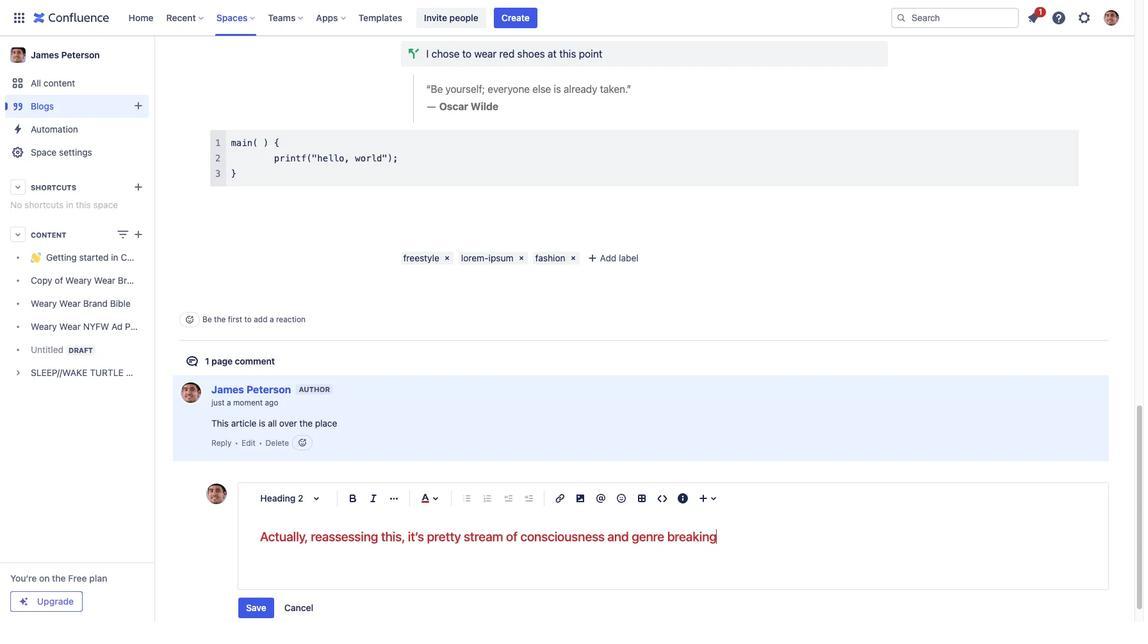 Task type: locate. For each thing, give the bounding box(es) containing it.
banner
[[0, 0, 1135, 36]]

apps
[[316, 12, 338, 23]]

this down shortcuts dropdown button
[[76, 199, 91, 210]]

1 left help icon
[[1039, 7, 1042, 16]]

comment count icon image
[[179, 353, 200, 369]]

1 vertical spatial weary
[[31, 298, 57, 309]]

2 horizontal spatial the
[[299, 418, 313, 429]]

tree containing getting started in confluence
[[5, 246, 168, 384]]

wear inside weary wear brand bible link
[[59, 298, 81, 309]]

in for shortcuts
[[66, 199, 73, 210]]

is left all at the left bottom of page
[[259, 418, 265, 429]]

1 horizontal spatial james peterson
[[211, 383, 291, 395]]

printf("hello, world");
[[231, 153, 398, 163]]

this
[[559, 48, 576, 59], [76, 199, 91, 210]]

wear down getting started in confluence
[[94, 275, 115, 286]]

heading 2 button
[[251, 485, 332, 513]]

automation link
[[5, 118, 149, 141]]

clear image
[[516, 253, 526, 263], [568, 253, 578, 263]]

clear image right ipsum
[[516, 253, 526, 263]]

add reaction image
[[185, 314, 195, 325]]

james peterson up the content
[[31, 49, 100, 60]]

cancel
[[284, 602, 313, 613]]

1 clear image from the left
[[516, 253, 526, 263]]

ipsum
[[489, 252, 514, 263]]

peterson up the ago
[[247, 383, 291, 395]]

1 horizontal spatial bible
[[145, 275, 165, 286]]

1 vertical spatial a
[[227, 398, 231, 408]]

moment
[[233, 398, 263, 408]]

brand up nyfw
[[83, 298, 108, 309]]

0 horizontal spatial the
[[52, 573, 66, 584]]

1 horizontal spatial to
[[462, 48, 472, 59]]

code snippet image
[[655, 491, 670, 506]]

to
[[462, 48, 472, 59], [244, 315, 252, 324]]

clear image right fashion
[[568, 253, 578, 263]]

emoji image
[[614, 491, 629, 506]]

of right stream
[[506, 529, 518, 544]]

0 vertical spatial james
[[31, 49, 59, 60]]

outdent ⇧tab image
[[500, 491, 516, 506]]

1 horizontal spatial 1
[[1039, 7, 1042, 16]]

0 vertical spatial james peterson
[[31, 49, 100, 60]]

1 vertical spatial james peterson
[[211, 383, 291, 395]]

0 horizontal spatial james peterson
[[31, 49, 100, 60]]

invite people button
[[416, 7, 486, 28]]

the right over
[[299, 418, 313, 429]]

no shortcuts in this space
[[10, 199, 118, 210]]

1 vertical spatial peterson
[[247, 383, 291, 395]]

1 vertical spatial this
[[76, 199, 91, 210]]

settings icon image
[[1077, 10, 1092, 25]]

ago
[[265, 398, 278, 408]]

lorem-ipsum
[[461, 252, 514, 263]]

0 horizontal spatial peterson
[[61, 49, 100, 60]]

no
[[10, 199, 22, 210]]

0 vertical spatial in
[[66, 199, 73, 210]]

heading 2
[[260, 493, 303, 504]]

1 vertical spatial to
[[244, 315, 252, 324]]

wear inside weary wear nyfw ad push link
[[59, 321, 81, 332]]

premium image
[[19, 596, 29, 607]]

0 horizontal spatial in
[[66, 199, 73, 210]]

wear
[[474, 48, 497, 59]]

0 vertical spatial peterson
[[61, 49, 100, 60]]

1 vertical spatial james
[[211, 383, 244, 395]]

1 left page
[[205, 356, 209, 367]]

1 horizontal spatial james peterson link
[[211, 383, 291, 395]]

the inside space element
[[52, 573, 66, 584]]

this inside space element
[[76, 199, 91, 210]]

global element
[[8, 0, 889, 36]]

is
[[554, 83, 561, 95], [259, 418, 265, 429]]

push
[[125, 321, 146, 332]]

wear for nyfw
[[59, 321, 81, 332]]

reply
[[211, 438, 232, 448]]

this right at
[[559, 48, 576, 59]]

0 horizontal spatial 1
[[205, 356, 209, 367]]

bullet list ⌘⇧8 image
[[459, 491, 475, 506]]

tree inside space element
[[5, 246, 168, 384]]

i
[[426, 48, 429, 59]]

0 horizontal spatial this
[[76, 199, 91, 210]]

a right the 'add'
[[270, 315, 274, 324]]

reassessing
[[311, 529, 378, 544]]

1 horizontal spatial a
[[270, 315, 274, 324]]

james peterson link up all content link
[[5, 42, 149, 68]]

apps button
[[312, 7, 351, 28]]

peterson
[[61, 49, 100, 60], [247, 383, 291, 395]]

shoes
[[517, 48, 545, 59]]

peterson inside comment by james peterson 'comment'
[[247, 383, 291, 395]]

0 horizontal spatial bible
[[110, 298, 131, 309]]

weary up weary wear brand bible link
[[65, 275, 92, 286]]

james peterson link
[[5, 42, 149, 68], [211, 383, 291, 395]]

1 vertical spatial brand
[[83, 298, 108, 309]]

1
[[1039, 7, 1042, 16], [205, 356, 209, 367]]

0 vertical spatial of
[[55, 275, 63, 286]]

the right on
[[52, 573, 66, 584]]

save
[[246, 602, 266, 613]]

of inside main content area, start typing to enter text. text field
[[506, 529, 518, 544]]

0 vertical spatial bible
[[145, 275, 165, 286]]

0 horizontal spatial clear image
[[516, 253, 526, 263]]

recent
[[166, 12, 196, 23]]

1 horizontal spatial peterson
[[247, 383, 291, 395]]

breaking
[[667, 529, 717, 544]]

all
[[268, 418, 277, 429]]

lorem-ipsum link
[[459, 252, 515, 264]]

you're
[[10, 573, 37, 584]]

main( ) {
[[231, 137, 280, 148]]

just a moment ago
[[211, 398, 278, 408]]

settings
[[59, 147, 92, 158]]

recent button
[[162, 7, 209, 28]]

ad
[[111, 321, 123, 332]]

is right else
[[554, 83, 561, 95]]

the right 'be'
[[214, 315, 226, 324]]

in down shortcuts dropdown button
[[66, 199, 73, 210]]

0 horizontal spatial brand
[[83, 298, 108, 309]]

wear inside copy of weary wear brand bible link
[[94, 275, 115, 286]]

james up "just"
[[211, 383, 244, 395]]

james peterson image
[[206, 484, 227, 504]]

1 vertical spatial is
[[259, 418, 265, 429]]

1 vertical spatial of
[[506, 529, 518, 544]]

}
[[231, 168, 236, 178]]

help icon image
[[1051, 10, 1067, 25]]

0 horizontal spatial a
[[227, 398, 231, 408]]

1 horizontal spatial james
[[211, 383, 244, 395]]

article
[[231, 418, 256, 429]]

1 vertical spatial the
[[299, 418, 313, 429]]

automation
[[31, 124, 78, 135]]

0 vertical spatial wear
[[94, 275, 115, 286]]

0 horizontal spatial james peterson link
[[5, 42, 149, 68]]

0 vertical spatial 1
[[1039, 7, 1042, 16]]

1 horizontal spatial this
[[559, 48, 576, 59]]

wilde
[[471, 101, 499, 112]]

to left the 'add'
[[244, 315, 252, 324]]

space
[[93, 199, 118, 210]]

bible down the confluence
[[145, 275, 165, 286]]

"be yourself; everyone else is already taken." ― oscar wilde
[[426, 83, 631, 112]]

reaction
[[276, 315, 306, 324]]

weary for brand
[[31, 298, 57, 309]]

this
[[211, 418, 229, 429]]

0 vertical spatial brand
[[118, 275, 142, 286]]

spaces button
[[213, 7, 260, 28]]

of right copy
[[55, 275, 63, 286]]

brand down the confluence
[[118, 275, 142, 286]]

space settings
[[31, 147, 92, 158]]

0 vertical spatial is
[[554, 83, 561, 95]]

1 vertical spatial 1
[[205, 356, 209, 367]]

0 horizontal spatial to
[[244, 315, 252, 324]]

nyfw
[[83, 321, 109, 332]]

confluence
[[121, 252, 168, 263]]

chose
[[432, 48, 460, 59]]

of inside space element
[[55, 275, 63, 286]]

appswitcher icon image
[[12, 10, 27, 25]]

a right "just"
[[227, 398, 231, 408]]

printf("hello,
[[274, 153, 350, 163]]

0 vertical spatial to
[[462, 48, 472, 59]]

lorem-
[[461, 252, 489, 263]]

bible up "ad"
[[110, 298, 131, 309]]

teams
[[268, 12, 296, 23]]

tree
[[5, 246, 168, 384]]

1 horizontal spatial brand
[[118, 275, 142, 286]]

1 vertical spatial bible
[[110, 298, 131, 309]]

actually, reassessing this, it's pretty stream of consciousness and genre breaking
[[260, 529, 717, 544]]

"be
[[426, 83, 443, 95]]

fashion
[[535, 252, 565, 263]]

comment by james peterson comment
[[173, 375, 1109, 462]]

the
[[214, 315, 226, 324], [299, 418, 313, 429], [52, 573, 66, 584]]

started
[[79, 252, 109, 263]]

on
[[39, 573, 50, 584]]

0 horizontal spatial is
[[259, 418, 265, 429]]

1 horizontal spatial is
[[554, 83, 561, 95]]

2 vertical spatial wear
[[59, 321, 81, 332]]

weary up the untitled
[[31, 321, 57, 332]]

2 vertical spatial weary
[[31, 321, 57, 332]]

confluence image
[[33, 10, 109, 25], [33, 10, 109, 25]]

space settings link
[[5, 141, 149, 164]]

1 horizontal spatial in
[[111, 252, 118, 263]]

1 vertical spatial wear
[[59, 298, 81, 309]]

0 horizontal spatial of
[[55, 275, 63, 286]]

peterson inside james peterson link
[[61, 49, 100, 60]]

in right started
[[111, 252, 118, 263]]

weary down copy
[[31, 298, 57, 309]]

invite
[[424, 12, 447, 23]]

create a page image
[[131, 227, 146, 242]]

be
[[202, 315, 212, 324]]

to left wear
[[462, 48, 472, 59]]

1 vertical spatial james peterson link
[[211, 383, 291, 395]]

change view image
[[115, 227, 131, 242]]

1 horizontal spatial the
[[214, 315, 226, 324]]

numbered list ⌘⇧7 image
[[480, 491, 495, 506]]

wear up weary wear nyfw ad push link
[[59, 298, 81, 309]]

1 horizontal spatial clear image
[[568, 253, 578, 263]]

peterson up all content link
[[61, 49, 100, 60]]

james peterson link up moment
[[211, 383, 291, 395]]

bible
[[145, 275, 165, 286], [110, 298, 131, 309]]

wear down weary wear brand bible link
[[59, 321, 81, 332]]

0 vertical spatial a
[[270, 315, 274, 324]]

notification icon image
[[1026, 10, 1041, 25]]

2 clear image from the left
[[568, 253, 578, 263]]

untitled
[[31, 344, 63, 355]]

1 horizontal spatial of
[[506, 529, 518, 544]]

weary for nyfw
[[31, 321, 57, 332]]

1 vertical spatial in
[[111, 252, 118, 263]]

0 horizontal spatial james
[[31, 49, 59, 60]]

james peterson up moment
[[211, 383, 291, 395]]

weary wear brand bible link
[[5, 292, 149, 315]]

page
[[211, 356, 233, 367]]

brand inside weary wear brand bible link
[[83, 298, 108, 309]]

your profile and preferences image
[[1104, 10, 1119, 25]]

1 inside banner
[[1039, 7, 1042, 16]]

2 vertical spatial the
[[52, 573, 66, 584]]

james up all content
[[31, 49, 59, 60]]

james peterson inside space element
[[31, 49, 100, 60]]

first
[[228, 315, 242, 324]]

of
[[55, 275, 63, 286], [506, 529, 518, 544]]

content
[[43, 78, 75, 88]]

wear
[[94, 275, 115, 286], [59, 298, 81, 309], [59, 321, 81, 332]]

blogs
[[31, 101, 54, 111]]



Task type: vqa. For each thing, say whether or not it's contained in the screenshot.
Settings icon on the top of the page
no



Task type: describe. For each thing, give the bounding box(es) containing it.
you're on the free plan
[[10, 573, 107, 584]]

space element
[[0, 36, 168, 622]]

mention image
[[593, 491, 609, 506]]

brand inside copy of weary wear brand bible link
[[118, 275, 142, 286]]

a inside 'comment'
[[227, 398, 231, 408]]

place
[[315, 418, 337, 429]]

templates
[[358, 12, 402, 23]]

actually,
[[260, 529, 308, 544]]

i chose to wear red shoes at this point
[[426, 48, 602, 59]]

genre
[[632, 529, 664, 544]]

Add label text field
[[583, 252, 682, 264]]

weary wear nyfw ad push link
[[5, 315, 149, 338]]

)
[[263, 137, 269, 148]]

search image
[[896, 12, 906, 23]]

table image
[[634, 491, 650, 506]]

spaces
[[216, 12, 248, 23]]

2
[[298, 493, 303, 504]]

add
[[600, 252, 617, 263]]

invite people
[[424, 12, 478, 23]]

draft
[[69, 346, 93, 354]]

everyone
[[488, 83, 530, 95]]

fashion link
[[533, 252, 567, 264]]

james inside 'comment'
[[211, 383, 244, 395]]

create
[[501, 12, 530, 23]]

over
[[279, 418, 297, 429]]

reply link
[[211, 437, 232, 448]]

wear for brand
[[59, 298, 81, 309]]

decision image
[[403, 43, 424, 64]]

banner containing home
[[0, 0, 1135, 36]]

pretty
[[427, 529, 461, 544]]

already
[[564, 83, 597, 95]]

copy of weary wear brand bible link
[[5, 269, 165, 292]]

all content
[[31, 78, 75, 88]]

is inside "be yourself; everyone else is already taken." ― oscar wilde
[[554, 83, 561, 95]]

point
[[579, 48, 602, 59]]

james peterson inside 'comment'
[[211, 383, 291, 395]]

clear image for lorem-ipsum
[[516, 253, 526, 263]]

add
[[254, 315, 268, 324]]

label
[[619, 252, 639, 263]]

weary wear brand bible
[[31, 298, 131, 309]]

indent tab image
[[521, 491, 536, 506]]

and
[[608, 529, 629, 544]]

copy link to comment image
[[276, 398, 287, 408]]

yourself;
[[446, 83, 485, 95]]

heading
[[260, 493, 296, 504]]

freestyle
[[403, 252, 439, 263]]

create link
[[494, 7, 537, 28]]

edit link
[[242, 437, 256, 448]]

consciousness
[[520, 529, 605, 544]]

add shortcut image
[[131, 179, 146, 195]]

taken."
[[600, 83, 631, 95]]

shortcuts
[[24, 199, 64, 210]]

add reaction image
[[297, 438, 308, 448]]

content
[[31, 230, 66, 239]]

freestyle link
[[401, 252, 441, 264]]

copy of weary wear brand bible
[[31, 275, 165, 286]]

shortcuts button
[[5, 176, 149, 199]]

james peterson image
[[181, 382, 201, 403]]

stream
[[464, 529, 503, 544]]

italic ⌘i image
[[366, 491, 381, 506]]

link image
[[552, 491, 568, 506]]

space
[[31, 147, 57, 158]]

home
[[128, 12, 153, 23]]

upgrade
[[37, 596, 74, 607]]

more formatting image
[[386, 491, 402, 506]]

Main content area, start typing to enter text. text field
[[260, 529, 1087, 568]]

this,
[[381, 529, 405, 544]]

getting started in confluence link
[[5, 246, 168, 269]]

save button
[[238, 598, 274, 618]]

content button
[[5, 223, 149, 246]]

{
[[274, 137, 280, 148]]

world");
[[355, 153, 398, 163]]

0 vertical spatial weary
[[65, 275, 92, 286]]

collapse sidebar image
[[140, 42, 168, 68]]

clear image for fashion
[[568, 253, 578, 263]]

in for started
[[111, 252, 118, 263]]

edit
[[242, 438, 256, 448]]

add image, video, or file image
[[573, 491, 588, 506]]

it's
[[408, 529, 424, 544]]

this article is all over the place
[[211, 418, 337, 429]]

author
[[299, 385, 330, 393]]

all content link
[[5, 72, 149, 95]]

―
[[426, 101, 437, 112]]

upgrade button
[[11, 592, 82, 611]]

0 vertical spatial this
[[559, 48, 576, 59]]

be the first to add a reaction
[[202, 315, 306, 324]]

0 vertical spatial the
[[214, 315, 226, 324]]

0 vertical spatial james peterson link
[[5, 42, 149, 68]]

getting started in confluence
[[46, 252, 168, 263]]

bold ⌘b image
[[345, 491, 361, 506]]

Search field
[[891, 7, 1019, 28]]

templates link
[[355, 7, 406, 28]]

info panel image
[[675, 491, 691, 506]]

is inside comment by james peterson 'comment'
[[259, 418, 265, 429]]

weary wear nyfw ad push
[[31, 321, 146, 332]]

clear image
[[442, 253, 452, 263]]

home link
[[125, 7, 157, 28]]

the inside comment by james peterson 'comment'
[[299, 418, 313, 429]]

blogs link
[[5, 95, 149, 118]]

teams button
[[264, 7, 308, 28]]

create a blog image
[[131, 98, 146, 113]]

plan
[[89, 573, 107, 584]]

delete
[[266, 438, 289, 448]]

james inside space element
[[31, 49, 59, 60]]

people
[[450, 12, 478, 23]]

1 page comment
[[205, 356, 275, 367]]

1 for 1 page comment
[[205, 356, 209, 367]]

cancel button
[[277, 598, 321, 618]]

all
[[31, 78, 41, 88]]

at
[[548, 48, 557, 59]]

1 for 1
[[1039, 7, 1042, 16]]



